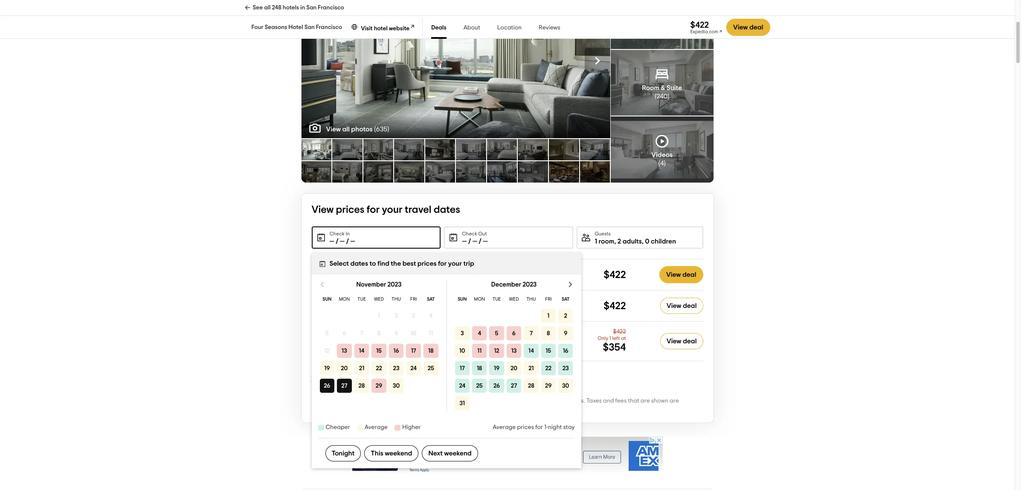 Task type: locate. For each thing, give the bounding box(es) containing it.
visit hotel website link
[[351, 22, 416, 32]]

25 right sun dec 24 2023 cell at the left of the page
[[477, 383, 483, 389]]

3 and from the left
[[604, 398, 614, 404]]

1 horizontal spatial 12
[[494, 348, 500, 354]]

2 20 from the left
[[511, 366, 518, 372]]

17 right thu nov 16 2023 cell
[[411, 348, 416, 354]]

check left in
[[330, 231, 345, 236]]

1 22 from the left
[[376, 366, 382, 372]]

wed nov 01 2023 cell
[[372, 309, 387, 323]]

1 26 from the left
[[324, 383, 331, 389]]

5 inside the december 2023 grid
[[495, 331, 499, 337]]

7 left the wed nov 08 2023 cell
[[360, 331, 363, 337]]

1 7 from the left
[[360, 331, 363, 337]]

2 19 from the left
[[494, 366, 500, 372]]

16 right fri dec 15 2023 cell
[[563, 348, 569, 354]]

14 left fri dec 15 2023 cell
[[529, 348, 534, 354]]

4 for the sat nov 04 2023 cell
[[430, 313, 433, 319]]

) down videos at the top of page
[[664, 160, 666, 167]]

1 horizontal spatial 30
[[563, 383, 570, 389]]

wed inside november 2023 grid
[[374, 297, 384, 302]]

28
[[359, 383, 365, 389], [528, 383, 535, 389]]

sat up sat dec 02 2023 cell
[[562, 297, 570, 302]]

2 30 from the left
[[563, 383, 570, 389]]

1 horizontal spatial 28
[[528, 383, 535, 389]]

19 right mon dec 18 2023 cell
[[494, 366, 500, 372]]

sat inside the december 2023 grid
[[562, 297, 570, 302]]

row group for december
[[454, 307, 575, 412]]

0 vertical spatial our
[[444, 398, 454, 404]]

1 horizontal spatial 22
[[546, 366, 552, 372]]

29 up taxes
[[546, 383, 552, 389]]

row group inside the december 2023 grid
[[454, 307, 575, 412]]

(
[[655, 93, 657, 100], [374, 126, 376, 133], [659, 160, 661, 167]]

1 horizontal spatial (
[[655, 93, 657, 100]]

1 — from the left
[[330, 238, 334, 245]]

1 vertical spatial the
[[341, 398, 349, 404]]

0 horizontal spatial check
[[330, 231, 345, 236]]

11
[[429, 331, 433, 337], [478, 348, 482, 354]]

8 for fri dec 08 2023 cell
[[547, 331, 550, 337]]

check
[[330, 231, 345, 236], [462, 231, 478, 236]]

6
[[343, 331, 346, 337], [513, 331, 516, 337]]

4 right "sun dec 03 2023" cell
[[478, 331, 481, 337]]

/ down out
[[479, 238, 482, 245]]

13
[[342, 348, 347, 354], [512, 348, 517, 354]]

3 inside cell
[[412, 313, 416, 319]]

average down see
[[365, 425, 388, 431]]

1 12 from the left
[[325, 348, 330, 354]]

1 vertical spatial 17
[[460, 366, 465, 372]]

2 with from the top
[[461, 302, 472, 308]]

adults
[[623, 238, 642, 245]]

thu
[[392, 297, 401, 302], [527, 297, 536, 302]]

20
[[341, 366, 348, 372], [511, 366, 518, 372]]

2 15 from the left
[[546, 348, 552, 354]]

0 horizontal spatial sat
[[427, 297, 435, 302]]

hotel
[[289, 24, 303, 30]]

28 up include
[[528, 383, 535, 389]]

4 inside cell
[[478, 331, 481, 337]]

1 vertical spatial get rewarded with one key
[[422, 302, 496, 308]]

thu inside the december 2023 grid
[[527, 297, 536, 302]]

1 with from the top
[[461, 271, 472, 277]]

15 left thu nov 16 2023 cell
[[376, 348, 382, 354]]

prices right best
[[418, 260, 437, 267]]

thu dec 07 2023 cell
[[523, 325, 540, 342]]

prices up in
[[336, 205, 365, 215]]

four
[[252, 24, 264, 30]]

19 inside the december 2023 grid
[[494, 366, 500, 372]]

one down trip
[[473, 271, 485, 277]]

and left the fees
[[604, 398, 614, 404]]

1 horizontal spatial prices
[[418, 260, 437, 267]]

22 right thu dec 21 2023 cell
[[546, 366, 552, 372]]

2 wed from the left
[[509, 297, 519, 302]]

( down room
[[655, 93, 657, 100]]

$422
[[691, 21, 709, 29], [604, 270, 626, 280], [604, 301, 626, 311], [614, 329, 626, 335]]

mon inside the december 2023 grid
[[474, 297, 485, 302]]

8 inside cell
[[378, 331, 381, 337]]

0 horizontal spatial tue
[[358, 297, 366, 302]]

4
[[661, 160, 664, 167], [430, 313, 433, 319], [478, 331, 481, 337]]

1 horizontal spatial 6
[[513, 331, 516, 337]]

tue inside the december 2023 grid
[[493, 297, 501, 302]]

fri nov 10 2023 cell
[[406, 327, 421, 341]]

4 down videos at the top of page
[[661, 160, 664, 167]]

1 horizontal spatial sat
[[562, 297, 570, 302]]

2 one from the top
[[473, 302, 485, 308]]

26 for sun nov 26 2023 cell
[[324, 383, 331, 389]]

2023
[[388, 282, 402, 288], [523, 282, 537, 288]]

sat dec 30 2023 cell
[[557, 377, 575, 395]]

12 for tue dec 12 2023 'cell'
[[494, 348, 500, 354]]

1 horizontal spatial 2
[[564, 313, 568, 319]]

1 vertical spatial 11
[[478, 348, 482, 354]]

wed down december 2023
[[509, 297, 519, 302]]

view all deals button
[[312, 375, 364, 384]]

10 for sun dec 10 2023 cell
[[460, 348, 465, 354]]

21 inside tue nov 21 2023 "cell"
[[359, 366, 365, 372]]

for
[[367, 205, 380, 215], [438, 260, 447, 267], [419, 406, 427, 412], [536, 425, 543, 431]]

30 inside 'cell'
[[393, 383, 400, 389]]

19 inside november 2023 grid
[[324, 366, 330, 372]]

1 down guests
[[595, 238, 598, 245]]

row
[[319, 292, 440, 307], [454, 292, 575, 307], [319, 307, 440, 325], [454, 307, 575, 325], [319, 325, 440, 342], [454, 325, 575, 342], [319, 342, 440, 360], [454, 342, 575, 360], [319, 360, 440, 377], [454, 360, 575, 377], [319, 377, 440, 395], [454, 377, 575, 395]]

16 inside cell
[[563, 348, 569, 354]]

0 horizontal spatial 4
[[430, 313, 433, 319]]

key
[[486, 271, 496, 277], [486, 302, 496, 308]]

your left trip
[[449, 260, 462, 267]]

trip
[[464, 260, 475, 267]]

1 horizontal spatial 4
[[478, 331, 481, 337]]

) inside room & suite ( 240 )
[[668, 93, 670, 100]]

check inside 'check in — / — / —'
[[330, 231, 345, 236]]

get rewarded with one key up "sun dec 03 2023" cell
[[422, 302, 496, 308]]

advertisement region
[[352, 437, 663, 475]]

sun
[[323, 297, 332, 302], [458, 297, 467, 302]]

1 vertical spatial prices
[[418, 260, 437, 267]]

mon
[[339, 297, 350, 302], [474, 297, 485, 302]]

1 9 from the left
[[395, 331, 398, 337]]

0 horizontal spatial 30
[[393, 383, 400, 389]]

tue nov 14 2023 cell
[[353, 342, 371, 360]]

26 inside the december 2023 grid
[[494, 383, 500, 389]]

2 average from the left
[[493, 425, 516, 431]]

1 vertical spatial our
[[384, 406, 393, 412]]

next weekend button
[[422, 446, 478, 462]]

1 13 from the left
[[342, 348, 347, 354]]

1 horizontal spatial are
[[641, 398, 650, 404]]

thu dec 21 2023 cell
[[523, 360, 540, 377]]

sat dec 09 2023 cell
[[557, 325, 575, 342]]

all for photos
[[342, 126, 350, 133]]

14 for thu dec 14 2023 cell
[[529, 348, 534, 354]]

2 sat from the left
[[562, 297, 570, 302]]

thu for december 2023
[[527, 297, 536, 302]]

0 vertical spatial get
[[422, 271, 432, 277]]

2 for sat dec 02 2023 cell
[[564, 313, 568, 319]]

1 horizontal spatial 13
[[512, 348, 517, 354]]

san right hotel
[[305, 24, 315, 30]]

all
[[264, 5, 271, 11], [342, 126, 350, 133], [328, 376, 335, 383], [536, 398, 543, 404]]

12 inside 'cell'
[[494, 348, 500, 354]]

1 horizontal spatial 8
[[547, 331, 550, 337]]

sat nov 25 2023 cell
[[423, 360, 440, 377]]

0 vertical spatial 10
[[411, 331, 417, 337]]

0 horizontal spatial wed
[[374, 297, 384, 302]]

0 horizontal spatial 19
[[324, 366, 330, 372]]

0 vertical spatial partners
[[455, 398, 479, 404]]

row containing 10
[[454, 342, 575, 360]]

2 29 from the left
[[546, 383, 552, 389]]

0 vertical spatial prices
[[336, 205, 365, 215]]

tue dec 26 2023 cell
[[488, 377, 506, 395]]

23 for "thu nov 23 2023" cell
[[393, 366, 400, 372]]

and left fees. at right
[[560, 398, 571, 404]]

7
[[360, 331, 363, 337], [530, 331, 533, 337]]

$422 only 1 left at $354
[[598, 329, 626, 353]]

, left adults
[[615, 238, 617, 245]]

dates left the to
[[351, 260, 368, 267]]

2 mon from the left
[[474, 297, 485, 302]]

2 tue from the left
[[493, 297, 501, 302]]

1 5 from the left
[[326, 331, 329, 337]]

next weekend
[[429, 450, 472, 457]]

sun inside the december 2023 grid
[[458, 297, 467, 302]]

10 inside the fri nov 10 2023 cell
[[411, 331, 417, 337]]

mon dec 11 2023 cell
[[471, 342, 488, 360]]

2 horizontal spatial prices
[[517, 425, 534, 431]]

1 mon from the left
[[339, 297, 350, 302]]

18 inside the december 2023 grid
[[477, 366, 482, 372]]

0 horizontal spatial ,
[[615, 238, 617, 245]]

and left may
[[480, 398, 491, 404]]

0 horizontal spatial 11
[[429, 331, 433, 337]]

240
[[657, 93, 668, 100]]

9 right the wed nov 08 2023 cell
[[395, 331, 398, 337]]

/ down in
[[346, 238, 349, 245]]

include
[[515, 398, 535, 404]]

francisco
[[318, 5, 344, 11], [316, 24, 342, 30]]

0 horizontal spatial and
[[480, 398, 491, 404]]

average for average prices for 1-night stay
[[493, 425, 516, 431]]

0 vertical spatial 25
[[428, 366, 434, 372]]

1 horizontal spatial 27
[[511, 383, 517, 389]]

22 right tue nov 21 2023 "cell"
[[376, 366, 382, 372]]

17 left mon dec 18 2023 cell
[[460, 366, 465, 372]]

1 horizontal spatial mon
[[474, 297, 485, 302]]

26
[[324, 383, 331, 389], [494, 383, 500, 389]]

tue nov 21 2023 cell
[[353, 360, 371, 377]]

0 horizontal spatial row group
[[319, 307, 440, 395]]

9 for "sat dec 09 2023" cell
[[564, 331, 568, 337]]

2 horizontal spatial and
[[604, 398, 614, 404]]

2 26 from the left
[[494, 383, 500, 389]]

0 horizontal spatial 12
[[325, 348, 330, 354]]

14 for the tue nov 14 2023 cell
[[359, 348, 365, 354]]

1 row group from the left
[[319, 307, 440, 395]]

21 left fri dec 22 2023 cell
[[529, 366, 534, 372]]

wed for november
[[374, 297, 384, 302]]

28 inside november 2023 grid
[[359, 383, 365, 389]]

2 14 from the left
[[529, 348, 534, 354]]

/ up the select
[[336, 238, 339, 245]]

24 inside november 2023 grid
[[411, 366, 417, 372]]

29 for wed nov 29 2023 cell on the bottom left of page
[[376, 383, 383, 389]]

2 16 from the left
[[563, 348, 569, 354]]

higher
[[402, 425, 421, 431]]

2 horizontal spatial 4
[[661, 160, 664, 167]]

2 key from the top
[[486, 302, 496, 308]]

11 right sun dec 10 2023 cell
[[478, 348, 482, 354]]

0 horizontal spatial the
[[341, 398, 349, 404]]

december 2023 grid
[[447, 280, 582, 412]]

1 19 from the left
[[324, 366, 330, 372]]

15 inside november 2023 grid
[[376, 348, 382, 354]]

thu dec 14 2023 cell
[[523, 342, 540, 360]]

1 horizontal spatial 14
[[529, 348, 534, 354]]

2023 right december
[[523, 282, 537, 288]]

1 vertical spatial key
[[486, 302, 496, 308]]

1 wed from the left
[[374, 297, 384, 302]]

5 inside november 2023 grid
[[326, 331, 329, 337]]

2 22 from the left
[[546, 366, 552, 372]]

15 for wed nov 15 2023 cell
[[376, 348, 382, 354]]

1 weekend from the left
[[385, 450, 412, 457]]

4 / from the left
[[479, 238, 482, 245]]

12 inside cell
[[325, 348, 330, 354]]

11 right the fri nov 10 2023 cell
[[429, 331, 433, 337]]

4 inside cell
[[430, 313, 433, 319]]

9 inside cell
[[564, 331, 568, 337]]

0 horizontal spatial 8
[[378, 331, 381, 337]]

that
[[628, 398, 640, 404]]

1 15 from the left
[[376, 348, 382, 354]]

1 fri from the left
[[410, 297, 417, 302]]

2 28 from the left
[[528, 383, 535, 389]]

key down december
[[486, 302, 496, 308]]

1 average from the left
[[365, 425, 388, 431]]

sat
[[427, 297, 435, 302], [562, 297, 570, 302]]

0 horizontal spatial 2023
[[388, 282, 402, 288]]

thu nov 16 2023 cell
[[388, 342, 405, 360]]

fri up fri dec 01 2023 cell
[[545, 297, 552, 302]]

2 inside 'cell'
[[395, 313, 398, 319]]

wed nov 29 2023 cell
[[371, 377, 388, 395]]

( down videos at the top of page
[[659, 160, 661, 167]]

7 inside cell
[[530, 331, 533, 337]]

1 left left
[[610, 336, 612, 341]]

0 horizontal spatial 20
[[341, 366, 348, 372]]

6 left tue nov 07 2023 cell
[[343, 331, 346, 337]]

row group
[[319, 307, 440, 395], [454, 307, 575, 412]]

2 27 from the left
[[511, 383, 517, 389]]

19 up view all deals
[[324, 366, 330, 372]]

0 horizontal spatial your
[[382, 205, 403, 215]]

1 inside november 2023 grid
[[378, 313, 380, 319]]

2 23 from the left
[[563, 366, 569, 372]]

for inside prices are the average nightly price provided by our partners and may not include all taxes and fees. taxes and fees that are shown are estimates only. please see our partners for more details.
[[419, 406, 427, 412]]

2 — from the left
[[340, 238, 345, 245]]

2 8 from the left
[[547, 331, 550, 337]]

see
[[253, 5, 263, 11]]

2 vertical spatial (
[[659, 160, 661, 167]]

weekend inside this weekend button
[[385, 450, 412, 457]]

2 check from the left
[[462, 231, 478, 236]]

23 right fri dec 22 2023 cell
[[563, 366, 569, 372]]

all for 248
[[264, 5, 271, 11]]

2 13 from the left
[[512, 348, 517, 354]]

1 horizontal spatial 18
[[477, 366, 482, 372]]

sun inside november 2023 grid
[[323, 297, 332, 302]]

fri for december 2023
[[545, 297, 552, 302]]

3 inside cell
[[461, 331, 464, 337]]

wed dec 27 2023 cell
[[506, 377, 523, 395]]

27 up not
[[511, 383, 517, 389]]

thu dec 28 2023 cell
[[523, 377, 540, 395]]

1 horizontal spatial 26
[[494, 383, 500, 389]]

tue down november at the left bottom
[[358, 297, 366, 302]]

3 left mon dec 04 2023 cell
[[461, 331, 464, 337]]

0 horizontal spatial 7
[[360, 331, 363, 337]]

cheaper
[[326, 425, 350, 431]]

7 right wed dec 06 2023 cell
[[530, 331, 533, 337]]

30
[[393, 383, 400, 389], [563, 383, 570, 389]]

tue nov 07 2023 cell
[[355, 327, 369, 341]]

27
[[342, 383, 348, 389], [511, 383, 517, 389]]

17 inside november 2023 grid
[[411, 348, 416, 354]]

12 for sun nov 12 2023 cell
[[325, 348, 330, 354]]

1 thu from the left
[[392, 297, 401, 302]]

fri
[[410, 297, 417, 302], [545, 297, 552, 302]]

get rewarded with one key down trip
[[422, 271, 496, 277]]

1 29 from the left
[[376, 383, 383, 389]]

sat nov 04 2023 cell
[[424, 309, 439, 323]]

2 vertical spatial 4
[[478, 331, 481, 337]]

1 20 from the left
[[341, 366, 348, 372]]

seasons
[[265, 24, 287, 30]]

view deal
[[734, 24, 764, 31], [667, 271, 697, 278], [667, 303, 697, 309], [667, 338, 697, 345]]

15 inside the december 2023 grid
[[546, 348, 552, 354]]

average for average
[[365, 425, 388, 431]]

travelers' choice 2023 winner image
[[310, 0, 346, 19]]

0 vertical spatial with
[[461, 271, 472, 277]]

1 horizontal spatial 11
[[478, 348, 482, 354]]

1 30 from the left
[[393, 383, 400, 389]]

full view
[[445, 56, 477, 65]]

all left 248
[[264, 5, 271, 11]]

1 check from the left
[[330, 231, 345, 236]]

1 sat from the left
[[427, 297, 435, 302]]

22 inside november 2023 grid
[[376, 366, 382, 372]]

503 )
[[657, 26, 670, 33]]

1 6 from the left
[[343, 331, 346, 337]]

8 inside cell
[[547, 331, 550, 337]]

1 vertical spatial rewarded
[[433, 302, 460, 308]]

6 inside mon nov 06 2023 cell
[[343, 331, 346, 337]]

in
[[346, 231, 350, 236]]

28 up "average"
[[359, 383, 365, 389]]

weekend right next
[[445, 450, 472, 457]]

0 vertical spatial key
[[486, 271, 496, 277]]

2 thu from the left
[[527, 297, 536, 302]]

1 key from the top
[[486, 271, 496, 277]]

6 for wed dec 06 2023 cell
[[513, 331, 516, 337]]

13 inside november 2023 grid
[[342, 348, 347, 354]]

1 horizontal spatial 20
[[511, 366, 518, 372]]

view all deals
[[312, 376, 354, 383]]

2 horizontal spatial 2
[[618, 238, 622, 245]]

( for 240
[[655, 93, 657, 100]]

27 inside wed dec 27 2023 cell
[[511, 383, 517, 389]]

0 vertical spatial rewarded
[[433, 271, 460, 277]]

2 left fri nov 03 2023 cell
[[395, 313, 398, 319]]

2023 down select dates to find the best prices for your trip
[[388, 282, 402, 288]]

tue nov 28 2023 cell
[[353, 377, 371, 395]]

1 horizontal spatial ,
[[642, 238, 644, 245]]

weekend for next weekend
[[445, 450, 472, 457]]

1 14 from the left
[[359, 348, 365, 354]]

are
[[330, 398, 339, 404], [641, 398, 650, 404], [670, 398, 679, 404]]

1 2023 from the left
[[388, 282, 402, 288]]

0 horizontal spatial average
[[365, 425, 388, 431]]

15 left sat dec 16 2023 cell
[[546, 348, 552, 354]]

0 vertical spatial 18
[[429, 348, 434, 354]]

17 inside the december 2023 grid
[[460, 366, 465, 372]]

8 right thu dec 07 2023 cell
[[547, 331, 550, 337]]

2 2023 from the left
[[523, 282, 537, 288]]

average down prices are the average nightly price provided by our partners and may not include all taxes and fees. taxes and fees that are shown are estimates only. please see our partners for more details.
[[493, 425, 516, 431]]

fri dec 08 2023 cell
[[540, 325, 557, 342]]

get down select dates to find the best prices for your trip
[[422, 271, 432, 277]]

1 vertical spatial 10
[[460, 348, 465, 354]]

22 inside the december 2023 grid
[[546, 366, 552, 372]]

0 vertical spatial one
[[473, 271, 485, 277]]

the right find
[[391, 260, 401, 267]]

wed for december
[[509, 297, 519, 302]]

check inside check out — / — / —
[[462, 231, 478, 236]]

check left out
[[462, 231, 478, 236]]

24 right "thu nov 23 2023" cell
[[411, 366, 417, 372]]

18 right fri nov 17 2023 cell
[[429, 348, 434, 354]]

our up details.
[[444, 398, 454, 404]]

location
[[498, 25, 522, 31]]

1 21 from the left
[[359, 366, 365, 372]]

27 inside mon nov 27 2023 cell
[[342, 383, 348, 389]]

mon nov 13 2023 cell
[[336, 342, 353, 360]]

( inside videos ( 4 )
[[659, 160, 661, 167]]

1 horizontal spatial 23
[[563, 366, 569, 372]]

2 inside cell
[[564, 313, 568, 319]]

10 inside sun dec 10 2023 cell
[[460, 348, 465, 354]]

30 up price
[[393, 383, 400, 389]]

&
[[661, 85, 666, 91]]

19 for sun nov 19 2023 cell
[[324, 366, 330, 372]]

select dates to find the best prices for your trip
[[330, 260, 475, 267]]

0 horizontal spatial 23
[[393, 366, 400, 372]]

( inside room & suite ( 240 )
[[655, 93, 657, 100]]

2 21 from the left
[[529, 366, 534, 372]]

are up estimates
[[330, 398, 339, 404]]

12
[[325, 348, 330, 354], [494, 348, 500, 354]]

27 down "deals"
[[342, 383, 348, 389]]

0 horizontal spatial 28
[[359, 383, 365, 389]]

1 horizontal spatial 17
[[460, 366, 465, 372]]

average
[[351, 398, 374, 404]]

16
[[394, 348, 399, 354], [563, 348, 569, 354]]

23
[[393, 366, 400, 372], [563, 366, 569, 372]]

1 8 from the left
[[378, 331, 381, 337]]

2 6 from the left
[[513, 331, 516, 337]]

estimates
[[312, 406, 338, 412]]

11 inside cell
[[429, 331, 433, 337]]

14 inside cell
[[529, 348, 534, 354]]

2 row group from the left
[[454, 307, 575, 412]]

9 right fri dec 08 2023 cell
[[564, 331, 568, 337]]

0 vertical spatial 3
[[412, 313, 416, 319]]

25 right fri nov 24 2023 cell
[[428, 366, 434, 372]]

1 vertical spatial 18
[[477, 366, 482, 372]]

1 27 from the left
[[342, 383, 348, 389]]

13 inside the december 2023 grid
[[512, 348, 517, 354]]

mon inside november 2023 grid
[[339, 297, 350, 302]]

18 inside november 2023 grid
[[429, 348, 434, 354]]

3 / from the left
[[469, 238, 471, 245]]

sun dec 17 2023 cell
[[454, 360, 471, 377]]

1 vertical spatial 3
[[461, 331, 464, 337]]

28 inside the december 2023 grid
[[528, 383, 535, 389]]

2 5 from the left
[[495, 331, 499, 337]]

16 inside cell
[[394, 348, 399, 354]]

thu down december 2023
[[527, 297, 536, 302]]

7 for thu dec 07 2023 cell
[[530, 331, 533, 337]]

row group inside november 2023 grid
[[319, 307, 440, 395]]

25 inside sat nov 25 2023 "cell"
[[428, 366, 434, 372]]

7 inside cell
[[360, 331, 363, 337]]

check for check out — / — / —
[[462, 231, 478, 236]]

sat dec 02 2023 cell
[[557, 307, 575, 325]]

wed down november 2023
[[374, 297, 384, 302]]

nightly
[[375, 398, 393, 404]]

november
[[357, 282, 386, 288]]

1 horizontal spatial our
[[444, 398, 454, 404]]

0 vertical spatial (
[[655, 93, 657, 100]]

thu inside november 2023 grid
[[392, 297, 401, 302]]

2 sun from the left
[[458, 297, 467, 302]]

are right the that
[[641, 398, 650, 404]]

4 right fri nov 03 2023 cell
[[430, 313, 433, 319]]

1 horizontal spatial and
[[560, 398, 571, 404]]

sat for november 2023
[[427, 297, 435, 302]]

1 horizontal spatial row group
[[454, 307, 575, 412]]

thu nov 09 2023 cell
[[389, 327, 404, 341]]

0 horizontal spatial 3
[[412, 313, 416, 319]]

view
[[734, 24, 748, 31], [326, 126, 341, 133], [312, 205, 334, 215], [667, 271, 681, 278], [667, 303, 682, 309], [667, 338, 682, 345], [312, 376, 327, 383]]

5 right mon dec 04 2023 cell
[[495, 331, 499, 337]]

get rewarded with one key
[[422, 271, 496, 277], [422, 302, 496, 308]]

) left the expedia.com
[[668, 26, 670, 33]]

one up mon dec 04 2023 cell
[[473, 302, 485, 308]]

) down the suite
[[668, 93, 670, 100]]

1 sun from the left
[[323, 297, 332, 302]]

wed nov 15 2023 cell
[[371, 342, 388, 360]]

row containing 5
[[319, 325, 440, 342]]

sat nov 18 2023 cell
[[423, 342, 440, 360]]

1 inside $422 only 1 left at $354
[[610, 336, 612, 341]]

1 inside the december 2023 grid
[[548, 313, 550, 319]]

2 9 from the left
[[564, 331, 568, 337]]

november 2023
[[357, 282, 402, 288]]

the up only.
[[341, 398, 349, 404]]

tue dec 19 2023 cell
[[488, 360, 506, 377]]

14 right mon nov 13 2023 cell at the bottom left
[[359, 348, 365, 354]]

2 , from the left
[[642, 238, 644, 245]]

1 are from the left
[[330, 398, 339, 404]]

) right photos
[[388, 126, 389, 133]]

23 left fri nov 24 2023 cell
[[393, 366, 400, 372]]

1 left 'thu nov 02 2023' 'cell'
[[378, 313, 380, 319]]

6 inside wed dec 06 2023 cell
[[513, 331, 516, 337]]

13 right sun nov 12 2023 cell
[[342, 348, 347, 354]]

29 inside november 2023 grid
[[376, 383, 383, 389]]

2
[[618, 238, 622, 245], [395, 313, 398, 319], [564, 313, 568, 319]]

0 vertical spatial get rewarded with one key
[[422, 271, 496, 277]]

0 horizontal spatial (
[[374, 126, 376, 133]]

sat inside november 2023 grid
[[427, 297, 435, 302]]

1 inside guests 1 room , 2 adults , 0 children
[[595, 238, 598, 245]]

2 fri from the left
[[545, 297, 552, 302]]

0 vertical spatial 17
[[411, 348, 416, 354]]

12 left mon nov 13 2023 cell at the bottom left
[[325, 348, 330, 354]]

29
[[376, 383, 383, 389], [546, 383, 552, 389]]

2 get rewarded with one key from the top
[[422, 302, 496, 308]]

1 horizontal spatial check
[[462, 231, 478, 236]]

0 horizontal spatial 10
[[411, 331, 417, 337]]

21 inside thu dec 21 2023 cell
[[529, 366, 534, 372]]

14 inside cell
[[359, 348, 365, 354]]

2 7 from the left
[[530, 331, 533, 337]]

thu for november 2023
[[392, 297, 401, 302]]

see all 248 hotels in san francisco
[[253, 5, 344, 11]]

20 for "mon nov 20 2023" cell
[[341, 366, 348, 372]]

24 inside the december 2023 grid
[[459, 383, 466, 389]]

with up "sun dec 03 2023" cell
[[461, 302, 472, 308]]

wed inside the december 2023 grid
[[509, 297, 519, 302]]

0 vertical spatial 4
[[661, 160, 664, 167]]

row containing 3
[[454, 325, 575, 342]]

26 for tue dec 26 2023 cell
[[494, 383, 500, 389]]

tue inside november 2023 grid
[[358, 297, 366, 302]]

0 horizontal spatial weekend
[[385, 450, 412, 457]]

2 12 from the left
[[494, 348, 500, 354]]

8 right tue nov 07 2023 cell
[[378, 331, 381, 337]]

9 inside cell
[[395, 331, 398, 337]]

)
[[668, 26, 670, 33], [668, 93, 670, 100], [388, 126, 389, 133], [664, 160, 666, 167]]

sun for december
[[458, 297, 467, 302]]

all left "deals"
[[328, 376, 335, 383]]

0 horizontal spatial 6
[[343, 331, 346, 337]]

1 horizontal spatial the
[[391, 260, 401, 267]]

2 right room
[[618, 238, 622, 245]]

best
[[403, 260, 416, 267]]

prices
[[336, 205, 365, 215], [418, 260, 437, 267], [517, 425, 534, 431]]

1 tue from the left
[[358, 297, 366, 302]]

weekend inside next weekend "button"
[[445, 450, 472, 457]]

17 for sun dec 17 2023 cell
[[460, 366, 465, 372]]

fri inside the december 2023 grid
[[545, 297, 552, 302]]

thu up 'thu nov 02 2023' 'cell'
[[392, 297, 401, 302]]

sun up the sun nov 05 2023 cell
[[323, 297, 332, 302]]

22
[[376, 366, 382, 372], [546, 366, 552, 372]]

dates right the travel
[[434, 205, 461, 215]]

0 horizontal spatial 26
[[324, 383, 331, 389]]

18
[[429, 348, 434, 354], [477, 366, 482, 372]]

weekend for this weekend
[[385, 450, 412, 457]]

1 horizontal spatial 7
[[530, 331, 533, 337]]

mon nov 06 2023 cell
[[337, 327, 352, 341]]

1 28 from the left
[[359, 383, 365, 389]]

sun dec 10 2023 cell
[[454, 342, 471, 360]]

19 for tue dec 19 2023 cell
[[494, 366, 500, 372]]

1 horizontal spatial 24
[[459, 383, 466, 389]]

30 inside cell
[[563, 383, 570, 389]]

0 horizontal spatial 27
[[342, 383, 348, 389]]

0 horizontal spatial dates
[[351, 260, 368, 267]]

11 inside 'cell'
[[478, 348, 482, 354]]

0 horizontal spatial partners
[[394, 406, 418, 412]]

1 horizontal spatial weekend
[[445, 450, 472, 457]]

all inside button
[[328, 376, 335, 383]]

1 23 from the left
[[393, 366, 400, 372]]

2 weekend from the left
[[445, 450, 472, 457]]

26 inside november 2023 grid
[[324, 383, 331, 389]]

fri inside november 2023 grid
[[410, 297, 417, 302]]

check for check in — / — / —
[[330, 231, 345, 236]]

1 , from the left
[[615, 238, 617, 245]]

partners up details.
[[455, 398, 479, 404]]

1 horizontal spatial 16
[[563, 348, 569, 354]]

1 left sat dec 02 2023 cell
[[548, 313, 550, 319]]

one
[[473, 271, 485, 277], [473, 302, 485, 308]]

sun for november
[[323, 297, 332, 302]]

average
[[365, 425, 388, 431], [493, 425, 516, 431]]

1 16 from the left
[[394, 348, 399, 354]]

( for 635
[[374, 126, 376, 133]]

tue for december
[[493, 297, 501, 302]]

0 horizontal spatial 22
[[376, 366, 382, 372]]

/ up trip
[[469, 238, 471, 245]]

29 inside the december 2023 grid
[[546, 383, 552, 389]]

24 left the mon dec 25 2023 cell
[[459, 383, 466, 389]]

18 right sun dec 17 2023 cell
[[477, 366, 482, 372]]

view
[[460, 56, 477, 65]]

2 right fri dec 01 2023 cell
[[564, 313, 568, 319]]

1 / from the left
[[336, 238, 339, 245]]

25 inside the mon dec 25 2023 cell
[[477, 383, 483, 389]]

taxes
[[544, 398, 559, 404]]

5 — from the left
[[473, 238, 478, 245]]

20 for wed dec 20 2023 cell
[[511, 366, 518, 372]]

29 up nightly
[[376, 383, 383, 389]]



Task type: vqa. For each thing, say whether or not it's contained in the screenshot.


Task type: describe. For each thing, give the bounding box(es) containing it.
deals
[[337, 376, 354, 383]]

about
[[464, 25, 480, 31]]

thu nov 30 2023 cell
[[388, 377, 405, 395]]

tonight button
[[325, 446, 361, 462]]

hotels
[[283, 5, 299, 11]]

25 for the mon dec 25 2023 cell
[[477, 383, 483, 389]]

5 for the sun nov 05 2023 cell
[[326, 331, 329, 337]]

check in — / — / —
[[330, 231, 355, 245]]

25 for sat nov 25 2023 "cell" on the left of page
[[428, 366, 434, 372]]

may
[[492, 398, 504, 404]]

16 for sat dec 16 2023 cell
[[563, 348, 569, 354]]

four seasons hotel san francisco
[[252, 24, 342, 30]]

0 vertical spatial francisco
[[318, 5, 344, 11]]

visit
[[361, 26, 373, 32]]

0
[[646, 238, 650, 245]]

hotel
[[374, 26, 388, 32]]

videos
[[652, 151, 673, 158]]

only.
[[339, 406, 352, 412]]

6 for mon nov 06 2023 cell
[[343, 331, 346, 337]]

1 vertical spatial your
[[449, 260, 462, 267]]

please
[[353, 406, 372, 412]]

30 for the sat dec 30 2023 cell at the right of page
[[563, 383, 570, 389]]

sun dec 31 2023 cell
[[454, 395, 471, 412]]

22 for fri dec 22 2023 cell
[[546, 366, 552, 372]]

website
[[389, 26, 410, 32]]

0 vertical spatial san
[[307, 5, 317, 11]]

2 are from the left
[[641, 398, 650, 404]]

december
[[492, 282, 522, 288]]

7 for tue nov 07 2023 cell
[[360, 331, 363, 337]]

all inside prices are the average nightly price provided by our partners and may not include all taxes and fees. taxes and fees that are shown are estimates only. please see our partners for more details.
[[536, 398, 543, 404]]

0 horizontal spatial our
[[384, 406, 393, 412]]

children
[[651, 238, 676, 245]]

this
[[371, 450, 384, 457]]

view all photos ( 635 )
[[326, 126, 389, 133]]

fri for november 2023
[[410, 297, 417, 302]]

29 for fri dec 29 2023 cell
[[546, 383, 552, 389]]

2023 for december 2023
[[523, 282, 537, 288]]

fri nov 24 2023 cell
[[405, 360, 423, 377]]

1 and from the left
[[480, 398, 491, 404]]

) inside videos ( 4 )
[[664, 160, 666, 167]]

17 for fri nov 17 2023 cell
[[411, 348, 416, 354]]

2 for 'thu nov 02 2023' 'cell'
[[395, 313, 398, 319]]

$354
[[603, 343, 626, 353]]

5 for tue dec 05 2023 cell
[[495, 331, 499, 337]]

1 rewarded from the top
[[433, 271, 460, 277]]

videos ( 4 )
[[652, 151, 673, 167]]

13 for "wed dec 13 2023" cell
[[512, 348, 517, 354]]

night
[[548, 425, 562, 431]]

view prices for your travel dates
[[312, 205, 461, 215]]

24 for sun dec 24 2023 cell at the left of the page
[[459, 383, 466, 389]]

18 for mon dec 18 2023 cell
[[477, 366, 482, 372]]

wed dec 20 2023 cell
[[506, 360, 523, 377]]

tue for november
[[358, 297, 366, 302]]

2 inside guests 1 room , 2 adults , 0 children
[[618, 238, 622, 245]]

prices for view
[[336, 205, 365, 215]]

31
[[460, 401, 465, 407]]

row group for november
[[319, 307, 440, 395]]

3 for "sun dec 03 2023" cell
[[461, 331, 464, 337]]

248
[[272, 5, 282, 11]]

22 for wed nov 22 2023 cell
[[376, 366, 382, 372]]

taxes
[[587, 398, 602, 404]]

635
[[376, 126, 388, 133]]

4 — from the left
[[462, 238, 467, 245]]

tue dec 05 2023 cell
[[488, 325, 506, 342]]

sun dec 03 2023 cell
[[454, 325, 471, 342]]

see all 248 hotels in san francisco link
[[245, 0, 344, 15]]

16 for thu nov 16 2023 cell
[[394, 348, 399, 354]]

stay
[[564, 425, 575, 431]]

1-
[[545, 425, 548, 431]]

tonight
[[332, 450, 355, 457]]

december 2023
[[492, 282, 537, 288]]

provided
[[410, 398, 435, 404]]

fees.
[[573, 398, 586, 404]]

row containing 19
[[319, 360, 440, 377]]

2 and from the left
[[560, 398, 571, 404]]

10 for the fri nov 10 2023 cell
[[411, 331, 417, 337]]

9 for thu nov 09 2023 cell
[[395, 331, 398, 337]]

thu nov 23 2023 cell
[[388, 360, 405, 377]]

1 vertical spatial francisco
[[316, 24, 342, 30]]

expedia.com
[[691, 29, 719, 34]]

fri dec 01 2023 cell
[[540, 307, 557, 325]]

this weekend
[[371, 450, 412, 457]]

15 for fri dec 15 2023 cell
[[546, 348, 552, 354]]

only
[[598, 336, 609, 341]]

in
[[301, 5, 305, 11]]

4 for mon dec 04 2023 cell
[[478, 331, 481, 337]]

reviews
[[539, 25, 561, 31]]

1 get rewarded with one key from the top
[[422, 271, 496, 277]]

mon dec 18 2023 cell
[[471, 360, 488, 377]]

23 for 'sat dec 23 2023' cell
[[563, 366, 569, 372]]

select
[[330, 260, 349, 267]]

$422 inside $422 only 1 left at $354
[[614, 329, 626, 335]]

at
[[621, 336, 626, 341]]

18 for sat nov 18 2023 cell
[[429, 348, 434, 354]]

mon nov 27 2023 cell
[[336, 377, 353, 395]]

503
[[657, 26, 668, 33]]

21 for tue nov 21 2023 "cell"
[[359, 366, 365, 372]]

sat dec 16 2023 cell
[[557, 342, 575, 360]]

mon nov 20 2023 cell
[[336, 360, 353, 377]]

prices
[[312, 398, 329, 404]]

sun nov 19 2023 cell
[[319, 360, 336, 377]]

2 get from the top
[[422, 302, 432, 308]]

3 — from the left
[[351, 238, 355, 245]]

sat for december 2023
[[562, 297, 570, 302]]

mon dec 04 2023 cell
[[471, 325, 488, 342]]

next
[[429, 450, 443, 457]]

2 rewarded from the top
[[433, 302, 460, 308]]

not
[[505, 398, 514, 404]]

sun nov 05 2023 cell
[[320, 327, 335, 341]]

this weekend button
[[365, 446, 419, 462]]

sat nov 11 2023 cell
[[424, 327, 439, 341]]

to
[[370, 260, 376, 267]]

prices for average
[[517, 425, 534, 431]]

room & suite ( 240 )
[[642, 85, 683, 100]]

row containing 12
[[319, 342, 440, 360]]

21 for thu dec 21 2023 cell
[[529, 366, 534, 372]]

row containing 26
[[319, 377, 440, 395]]

find
[[378, 260, 390, 267]]

3 are from the left
[[670, 398, 679, 404]]

2 / from the left
[[346, 238, 349, 245]]

28 for thu dec 28 2023 cell
[[528, 383, 535, 389]]

1 vertical spatial san
[[305, 24, 315, 30]]

view inside button
[[312, 376, 327, 383]]

11 for mon dec 11 2023 'cell'
[[478, 348, 482, 354]]

more
[[428, 406, 442, 412]]

fees
[[616, 398, 627, 404]]

wed nov 22 2023 cell
[[371, 360, 388, 377]]

wed dec 06 2023 cell
[[506, 325, 523, 342]]

sun nov 26 2023 cell
[[319, 377, 336, 395]]

see
[[373, 406, 382, 412]]

prices are the average nightly price provided by our partners and may not include all taxes and fees. taxes and fees that are shown are estimates only. please see our partners for more details.
[[312, 398, 679, 412]]

0 vertical spatial the
[[391, 260, 401, 267]]

thu nov 02 2023 cell
[[389, 309, 404, 323]]

sun dec 24 2023 cell
[[454, 377, 471, 395]]

30 for thu nov 30 2023 'cell'
[[393, 383, 400, 389]]

out
[[479, 231, 487, 236]]

2023 for november 2023
[[388, 282, 402, 288]]

27 for wed dec 27 2023 cell on the bottom of page
[[511, 383, 517, 389]]

the inside prices are the average nightly price provided by our partners and may not include all taxes and fees. taxes and fees that are shown are estimates only. please see our partners for more details.
[[341, 398, 349, 404]]

fri dec 29 2023 cell
[[540, 377, 557, 395]]

8 for the wed nov 08 2023 cell
[[378, 331, 381, 337]]

6 — from the left
[[483, 238, 488, 245]]

sat dec 23 2023 cell
[[557, 360, 575, 377]]

13 for mon nov 13 2023 cell at the bottom left
[[342, 348, 347, 354]]

1 one from the top
[[473, 271, 485, 277]]

shown
[[652, 398, 669, 404]]

1 horizontal spatial dates
[[434, 205, 461, 215]]

1 get from the top
[[422, 271, 432, 277]]

travel
[[405, 205, 432, 215]]

wed nov 08 2023 cell
[[372, 327, 387, 341]]

photos
[[351, 126, 373, 133]]

mon dec 25 2023 cell
[[471, 377, 488, 395]]

all for deals
[[328, 376, 335, 383]]

full
[[445, 56, 459, 65]]

mon for november 2023
[[339, 297, 350, 302]]

fri dec 22 2023 cell
[[540, 360, 557, 377]]

mon for december 2023
[[474, 297, 485, 302]]

wed dec 13 2023 cell
[[506, 342, 523, 360]]

row containing 17
[[454, 360, 575, 377]]

fri nov 17 2023 cell
[[405, 342, 423, 360]]

28 for tue nov 28 2023 cell
[[359, 383, 365, 389]]

visit hotel website
[[361, 26, 410, 32]]

fri dec 15 2023 cell
[[540, 342, 557, 360]]

room
[[642, 85, 660, 91]]

27 for mon nov 27 2023 cell
[[342, 383, 348, 389]]

3 for fri nov 03 2023 cell
[[412, 313, 416, 319]]

guests 1 room , 2 adults , 0 children
[[595, 231, 676, 245]]

details.
[[443, 406, 463, 412]]

sun nov 12 2023 cell
[[320, 344, 335, 358]]

by
[[436, 398, 443, 404]]

row containing 24
[[454, 377, 575, 395]]

average prices for 1-night stay
[[493, 425, 575, 431]]

11 for sat nov 11 2023 cell
[[429, 331, 433, 337]]

november 2023 grid
[[312, 280, 447, 412]]

1 vertical spatial dates
[[351, 260, 368, 267]]

fri nov 03 2023 cell
[[406, 309, 421, 323]]

left
[[613, 336, 620, 341]]

suite
[[667, 85, 683, 91]]

deals
[[432, 25, 447, 31]]

guests
[[595, 231, 611, 236]]

tue dec 12 2023 cell
[[488, 342, 506, 360]]

check out — / — / —
[[462, 231, 488, 245]]

room
[[599, 238, 615, 245]]

24 for fri nov 24 2023 cell
[[411, 366, 417, 372]]

4 inside videos ( 4 )
[[661, 160, 664, 167]]



